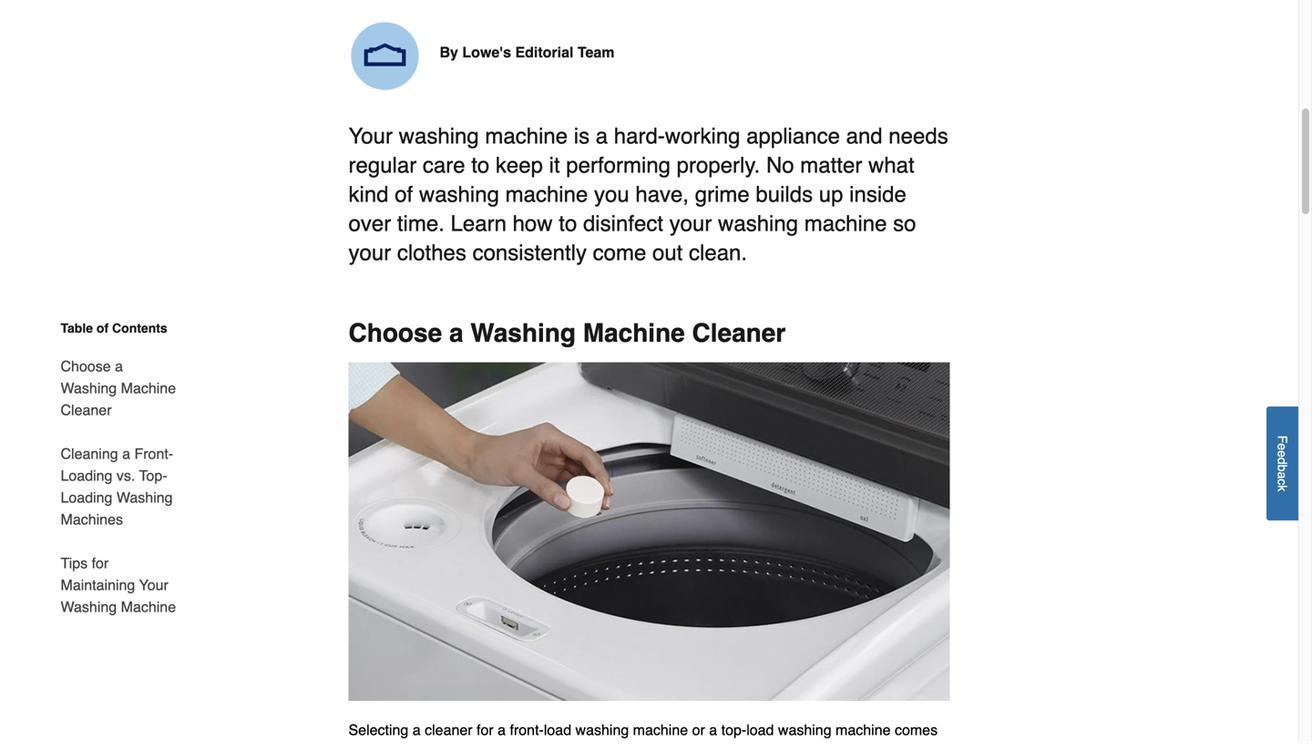 Task type: describe. For each thing, give the bounding box(es) containing it.
properly.
[[677, 153, 761, 178]]

machine up keep
[[485, 124, 568, 149]]

a left cleaner
[[413, 722, 421, 739]]

disinfect
[[583, 211, 664, 236]]

tips for maintaining your washing machine link
[[61, 542, 183, 618]]

out
[[653, 240, 683, 265]]

cleaner
[[425, 722, 473, 739]]

choose a washing machine cleaner inside "table of contents" element
[[61, 358, 176, 418]]

washing down care
[[419, 182, 500, 207]]

machine down the it at the left of page
[[506, 182, 588, 207]]

c
[[1276, 479, 1291, 485]]

team
[[578, 44, 615, 61]]

cleaner inside "table of contents" element
[[61, 402, 112, 418]]

1 e from the top
[[1276, 443, 1291, 450]]

a inside the your washing machine is a hard-working appliance and needs regular care to keep it performing properly. no matter what kind of washing machine you have, grime builds up inside over time. learn how to disinfect your washing machine so your clothes consistently come out clean.
[[596, 124, 608, 149]]

a person adding a cleaning agent to the washing machine. image
[[349, 363, 950, 701]]

it
[[549, 153, 560, 178]]

over
[[349, 211, 391, 236]]

2 e from the top
[[1276, 450, 1291, 457]]

clean.
[[689, 240, 748, 265]]

table
[[61, 321, 93, 336]]

0 horizontal spatial to
[[472, 153, 490, 178]]

working
[[665, 124, 741, 149]]

inside
[[850, 182, 907, 207]]

care
[[423, 153, 465, 178]]

washing up care
[[399, 124, 479, 149]]

tips for maintaining your washing machine
[[61, 555, 176, 615]]

0 horizontal spatial your
[[349, 240, 391, 265]]

comes
[[895, 722, 938, 739]]

consistently
[[473, 240, 587, 265]]

1 loading from the top
[[61, 467, 113, 484]]

0 vertical spatial your
[[670, 211, 712, 236]]

2 loading from the top
[[61, 489, 113, 506]]

editorial
[[516, 44, 574, 61]]

machine down up
[[805, 211, 888, 236]]

vs.
[[117, 467, 135, 484]]

learn
[[451, 211, 507, 236]]

builds
[[756, 182, 813, 207]]

top-
[[139, 467, 167, 484]]

washing down "consistently" at left top
[[471, 319, 576, 348]]

matter
[[801, 153, 863, 178]]

so
[[894, 211, 917, 236]]

1 vertical spatial to
[[559, 211, 577, 236]]

0 horizontal spatial of
[[97, 321, 109, 336]]

cleaning a front- loading vs. top- loading washing machines link
[[61, 432, 183, 542]]

is
[[574, 124, 590, 149]]

selecting
[[349, 722, 409, 739]]

no
[[767, 153, 795, 178]]

of inside the your washing machine is a hard-working appliance and needs regular care to keep it performing properly. no matter what kind of washing machine you have, grime builds up inside over time. learn how to disinfect your washing machine so your clothes consistently come out clean.
[[395, 182, 413, 207]]

time.
[[397, 211, 445, 236]]

k
[[1276, 485, 1291, 491]]

your inside tips for maintaining your washing machine
[[139, 577, 169, 594]]

table of contents
[[61, 321, 167, 336]]

appliance
[[747, 124, 841, 149]]

choose a washing machine cleaner link
[[61, 345, 183, 432]]

a inside 'button'
[[1276, 472, 1291, 479]]

f e e d b a c k
[[1276, 435, 1291, 491]]

a down clothes
[[449, 319, 464, 348]]

clothes
[[397, 240, 467, 265]]

for inside tips for maintaining your washing machine
[[92, 555, 109, 572]]

0 vertical spatial cleaner
[[692, 319, 786, 348]]

grime
[[695, 182, 750, 207]]

washing down builds
[[718, 211, 799, 236]]

a inside cleaning a front- loading vs. top- loading washing machines
[[122, 445, 130, 462]]



Task type: locate. For each thing, give the bounding box(es) containing it.
b
[[1276, 465, 1291, 472]]

machine left or
[[633, 722, 688, 739]]

washing inside cleaning a front- loading vs. top- loading washing machines
[[117, 489, 173, 506]]

2 vertical spatial machine
[[121, 599, 176, 615]]

kind
[[349, 182, 389, 207]]

f e e d b a c k button
[[1267, 406, 1299, 520]]

have,
[[636, 182, 689, 207]]

lowe's editorial team image
[[349, 20, 422, 93]]

to
[[472, 153, 490, 178], [559, 211, 577, 236]]

machine down 'maintaining'
[[121, 599, 176, 615]]

choose
[[349, 319, 442, 348], [61, 358, 111, 375]]

f
[[1276, 435, 1291, 443]]

washing down the table
[[61, 380, 117, 397]]

0 vertical spatial loading
[[61, 467, 113, 484]]

1 horizontal spatial load
[[747, 722, 774, 739]]

0 horizontal spatial load
[[544, 722, 572, 739]]

1 vertical spatial for
[[477, 722, 494, 739]]

0 vertical spatial machine
[[583, 319, 685, 348]]

1 horizontal spatial cleaner
[[692, 319, 786, 348]]

1 vertical spatial choose
[[61, 358, 111, 375]]

your inside the your washing machine is a hard-working appliance and needs regular care to keep it performing properly. no matter what kind of washing machine you have, grime builds up inside over time. learn how to disinfect your washing machine so your clothes consistently come out clean.
[[349, 124, 393, 149]]

selecting a cleaner for a front-load washing machine or a top-load washing machine comes
[[349, 722, 938, 741]]

0 vertical spatial of
[[395, 182, 413, 207]]

machine down contents
[[121, 380, 176, 397]]

choose a washing machine cleaner down "consistently" at left top
[[349, 319, 786, 348]]

e
[[1276, 443, 1291, 450], [1276, 450, 1291, 457]]

to right care
[[472, 153, 490, 178]]

0 vertical spatial for
[[92, 555, 109, 572]]

keep
[[496, 153, 543, 178]]

machines
[[61, 511, 123, 528]]

a up vs.
[[122, 445, 130, 462]]

you
[[594, 182, 630, 207]]

2 load from the left
[[747, 722, 774, 739]]

front-
[[510, 722, 544, 739]]

a right is
[[596, 124, 608, 149]]

washing
[[399, 124, 479, 149], [419, 182, 500, 207], [718, 211, 799, 236], [576, 722, 629, 739], [778, 722, 832, 739]]

e up d at the bottom
[[1276, 443, 1291, 450]]

1 horizontal spatial for
[[477, 722, 494, 739]]

lowe's
[[463, 44, 511, 61]]

up
[[819, 182, 844, 207]]

0 vertical spatial choose
[[349, 319, 442, 348]]

loading
[[61, 467, 113, 484], [61, 489, 113, 506]]

load
[[544, 722, 572, 739], [747, 722, 774, 739]]

1 load from the left
[[544, 722, 572, 739]]

of
[[395, 182, 413, 207], [97, 321, 109, 336]]

a
[[596, 124, 608, 149], [449, 319, 464, 348], [115, 358, 123, 375], [122, 445, 130, 462], [1276, 472, 1291, 479], [413, 722, 421, 739], [498, 722, 506, 739], [710, 722, 718, 739]]

your up the regular
[[349, 124, 393, 149]]

what
[[869, 153, 915, 178]]

1 vertical spatial of
[[97, 321, 109, 336]]

your washing machine is a hard-working appliance and needs regular care to keep it performing properly. no matter what kind of washing machine you have, grime builds up inside over time. learn how to disinfect your washing machine so your clothes consistently come out clean.
[[349, 124, 949, 265]]

your
[[349, 124, 393, 149], [139, 577, 169, 594]]

e up b
[[1276, 450, 1291, 457]]

1 horizontal spatial your
[[670, 211, 712, 236]]

0 vertical spatial choose a washing machine cleaner
[[349, 319, 786, 348]]

choose inside choose a washing machine cleaner
[[61, 358, 111, 375]]

1 horizontal spatial to
[[559, 211, 577, 236]]

front-
[[134, 445, 173, 462]]

machine
[[583, 319, 685, 348], [121, 380, 176, 397], [121, 599, 176, 615]]

of right the table
[[97, 321, 109, 336]]

1 vertical spatial your
[[139, 577, 169, 594]]

table of contents element
[[46, 319, 183, 618]]

choose down the table
[[61, 358, 111, 375]]

washing inside tips for maintaining your washing machine
[[61, 599, 117, 615]]

to right how
[[559, 211, 577, 236]]

regular
[[349, 153, 417, 178]]

cleaner up cleaning
[[61, 402, 112, 418]]

by lowe's editorial team
[[440, 44, 615, 61]]

a left the front-
[[498, 722, 506, 739]]

washing down 'maintaining'
[[61, 599, 117, 615]]

d
[[1276, 457, 1291, 465]]

1 vertical spatial choose a washing machine cleaner
[[61, 358, 176, 418]]

1 vertical spatial machine
[[121, 380, 176, 397]]

1 vertical spatial cleaner
[[61, 402, 112, 418]]

your right 'maintaining'
[[139, 577, 169, 594]]

a right or
[[710, 722, 718, 739]]

machine
[[485, 124, 568, 149], [506, 182, 588, 207], [805, 211, 888, 236], [633, 722, 688, 739], [836, 722, 891, 739]]

your
[[670, 211, 712, 236], [349, 240, 391, 265]]

contents
[[112, 321, 167, 336]]

washing right top-
[[778, 722, 832, 739]]

come
[[593, 240, 647, 265]]

machine down come
[[583, 319, 685, 348]]

performing
[[566, 153, 671, 178]]

loading down cleaning
[[61, 467, 113, 484]]

and
[[847, 124, 883, 149]]

by
[[440, 44, 459, 61]]

top-
[[722, 722, 747, 739]]

a up k
[[1276, 472, 1291, 479]]

cleaning
[[61, 445, 118, 462]]

loading up machines
[[61, 489, 113, 506]]

needs
[[889, 124, 949, 149]]

a down table of contents
[[115, 358, 123, 375]]

0 horizontal spatial for
[[92, 555, 109, 572]]

cleaning a front- loading vs. top- loading washing machines
[[61, 445, 173, 528]]

hard-
[[614, 124, 665, 149]]

1 horizontal spatial choose
[[349, 319, 442, 348]]

cleaner down the clean.
[[692, 319, 786, 348]]

cleaner
[[692, 319, 786, 348], [61, 402, 112, 418]]

1 horizontal spatial your
[[349, 124, 393, 149]]

how
[[513, 211, 553, 236]]

your up "out"
[[670, 211, 712, 236]]

1 vertical spatial loading
[[61, 489, 113, 506]]

your down 'over'
[[349, 240, 391, 265]]

maintaining
[[61, 577, 135, 594]]

for right cleaner
[[477, 722, 494, 739]]

0 horizontal spatial choose a washing machine cleaner
[[61, 358, 176, 418]]

machine left comes
[[836, 722, 891, 739]]

1 horizontal spatial of
[[395, 182, 413, 207]]

0 horizontal spatial choose
[[61, 358, 111, 375]]

tips
[[61, 555, 88, 572]]

choose a washing machine cleaner
[[349, 319, 786, 348], [61, 358, 176, 418]]

choose a washing machine cleaner down table of contents
[[61, 358, 176, 418]]

0 horizontal spatial cleaner
[[61, 402, 112, 418]]

washing
[[471, 319, 576, 348], [61, 380, 117, 397], [117, 489, 173, 506], [61, 599, 117, 615]]

machine inside tips for maintaining your washing machine
[[121, 599, 176, 615]]

for up 'maintaining'
[[92, 555, 109, 572]]

washing right the front-
[[576, 722, 629, 739]]

or
[[693, 722, 706, 739]]

washing down top-
[[117, 489, 173, 506]]

choose down clothes
[[349, 319, 442, 348]]

0 vertical spatial your
[[349, 124, 393, 149]]

1 horizontal spatial choose a washing machine cleaner
[[349, 319, 786, 348]]

1 vertical spatial your
[[349, 240, 391, 265]]

for
[[92, 555, 109, 572], [477, 722, 494, 739]]

of up time.
[[395, 182, 413, 207]]

for inside selecting a cleaner for a front-load washing machine or a top-load washing machine comes
[[477, 722, 494, 739]]

0 horizontal spatial your
[[139, 577, 169, 594]]

0 vertical spatial to
[[472, 153, 490, 178]]



Task type: vqa. For each thing, say whether or not it's contained in the screenshot.
PB115BK
no



